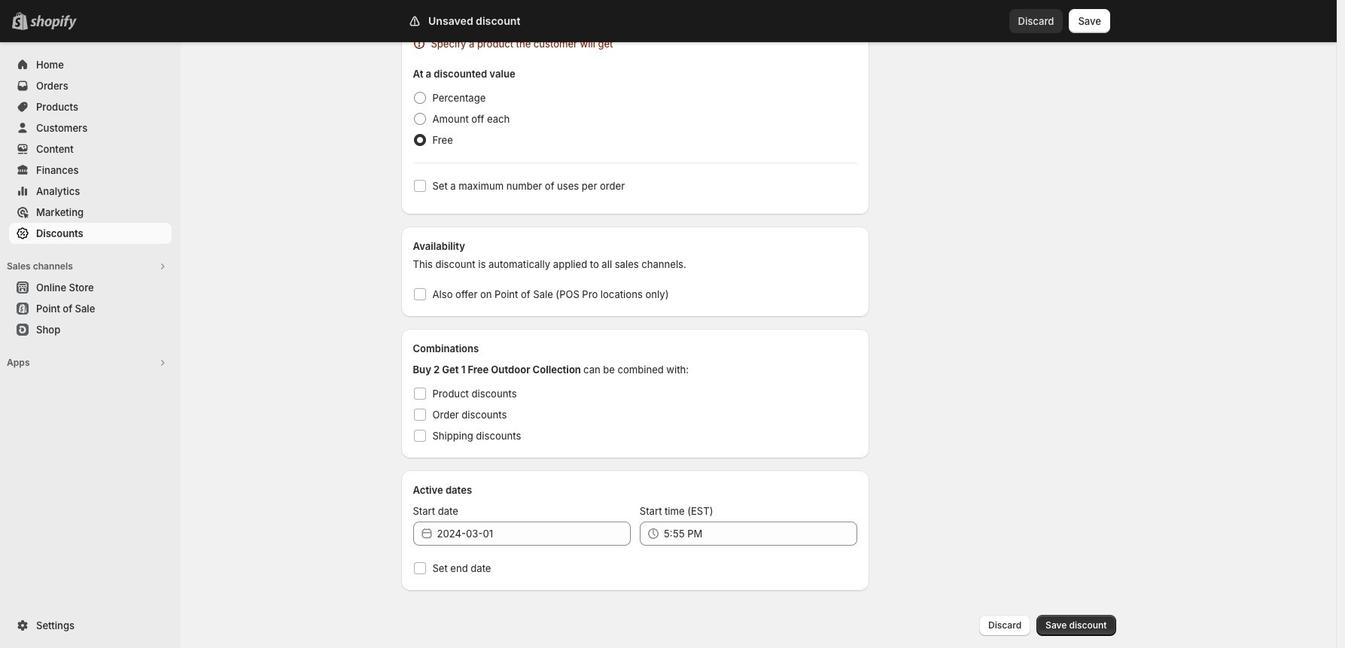 Task type: locate. For each thing, give the bounding box(es) containing it.
YYYY-MM-DD text field
[[437, 522, 631, 546]]



Task type: vqa. For each thing, say whether or not it's contained in the screenshot.
"ENTER TIME" Text Field
yes



Task type: describe. For each thing, give the bounding box(es) containing it.
Enter time text field
[[664, 522, 857, 546]]

shopify image
[[30, 15, 77, 30]]



